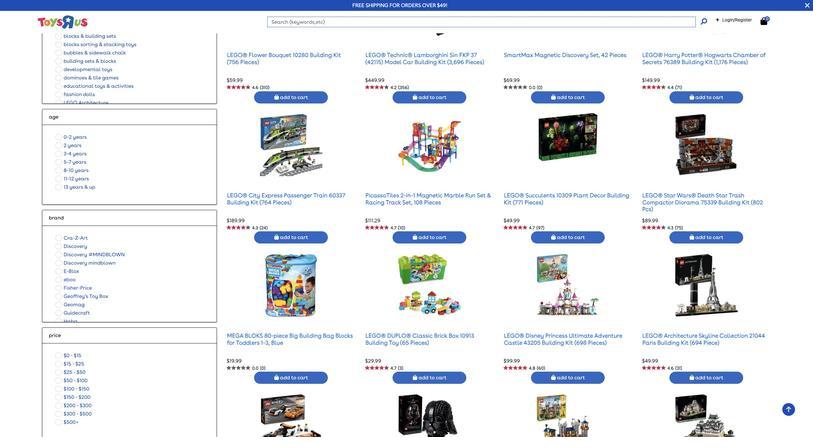Task type: locate. For each thing, give the bounding box(es) containing it.
(764
[[260, 199, 271, 206]]

lego® for lego® city express passenger train 60337 building kit (764 pieces)
[[227, 192, 247, 199]]

discovery mindblown button
[[54, 259, 118, 267]]

4.3 left (75)
[[667, 225, 674, 230]]

pieces right 42
[[610, 52, 626, 58]]

$0 - $15 button
[[54, 351, 83, 360]]

1 horizontal spatial magnetic
[[535, 52, 561, 58]]

years up 5-7 years
[[73, 151, 87, 157]]

1 vertical spatial $150
[[64, 394, 74, 400]]

pieces) down adventure
[[588, 339, 607, 346]]

0 vertical spatial $50
[[77, 369, 86, 375]]

building down trash
[[718, 199, 741, 206]]

building down blocks, sorting & stacking toys button
[[85, 33, 105, 39]]

haba button
[[54, 317, 80, 325]]

$449.99
[[365, 77, 384, 83]]

architecture for lego®
[[664, 332, 697, 339]]

sets inside blocks & building sets button
[[106, 33, 116, 39]]

1 vertical spatial toy
[[389, 339, 399, 346]]

lego® harry potter® hogwarts chamber of secrets 76389 building kit (1,176 pieces) link
[[642, 52, 766, 65]]

1 vertical spatial blocks
[[64, 41, 79, 47]]

$200
[[79, 394, 90, 400], [64, 402, 75, 409]]

lego® inside lego® duplo® classic brick box 10913 building toy (65 pieces)
[[366, 332, 386, 339]]

$49!
[[437, 2, 448, 8]]

$49.99 down the (771 in the top right of the page
[[504, 218, 520, 224]]

set,
[[590, 52, 600, 58], [402, 199, 412, 206]]

lego® up "(756"
[[227, 52, 247, 58]]

pieces) down classic
[[410, 339, 429, 346]]

- down the $100 - $150 at the bottom left
[[75, 394, 77, 400]]

years down 11-12 years
[[69, 184, 83, 190]]

0 vertical spatial sorting
[[82, 25, 99, 31]]

- up $150 - $200
[[76, 386, 77, 392]]

4.3 left (24)
[[252, 225, 258, 230]]

building inside button
[[64, 58, 83, 64]]

years inside 2 years button
[[68, 142, 82, 148]]

0 horizontal spatial $150
[[64, 394, 74, 400]]

1 vertical spatial set,
[[402, 199, 412, 206]]

- up $300 - $500
[[77, 402, 79, 409]]

discovery for discovery mindblown
[[64, 260, 87, 266]]

shopping bag image for lego® flower bouquet 10280 building kit (756 pieces)
[[274, 94, 279, 100]]

years up 11-12 years
[[75, 167, 89, 173]]

architecture inside 'lego® architecture skyline collection 21044 paris building kit (694 piece)'
[[664, 332, 697, 339]]

$300 up $500+
[[64, 411, 75, 417]]

0 vertical spatial magnetic
[[535, 52, 561, 58]]

lego® inside lego® technic® lamborghini sin fkp 37 (42115) model car building kit (3,696 pieces)
[[366, 52, 386, 58]]

pieces) down flower
[[240, 59, 259, 65]]

cra-z-art button
[[54, 234, 90, 242]]

0 vertical spatial $15
[[74, 352, 81, 359]]

age
[[49, 114, 58, 120]]

None search field
[[267, 17, 707, 27]]

4.7
[[391, 225, 396, 230], [529, 225, 535, 230], [391, 366, 396, 371]]

pieces) down 'express'
[[273, 199, 291, 206]]

sets down blocks, sorting & stacking toys
[[106, 33, 116, 39]]

1 horizontal spatial $200
[[79, 394, 90, 400]]

$15 up '$15 - $25' at the bottom left of page
[[74, 352, 81, 359]]

1 vertical spatial 2
[[64, 142, 67, 148]]

years up 8-10 years
[[72, 159, 86, 165]]

blocks sorting & stacking toys button
[[54, 40, 138, 49]]

stacking for blocks sorting & stacking toys
[[104, 41, 125, 47]]

set, left 42
[[590, 52, 600, 58]]

login/register button
[[716, 17, 752, 23]]

shopping bag image for lego® technic® lamborghini sin fkp 37 (42115) model car building kit (3,696 pieces)
[[413, 94, 417, 100]]

price
[[49, 332, 61, 338]]

2 years button
[[54, 141, 83, 150]]

(756
[[227, 59, 239, 65]]

tile
[[93, 75, 101, 81]]

blocks inside button
[[64, 33, 79, 39]]

$69.99
[[504, 77, 520, 83]]

sorting
[[82, 25, 99, 31], [80, 41, 98, 47]]

lego® for lego® succulents 10309 plant decor building kit (771 pieces)
[[504, 192, 524, 199]]

$300 inside $300 - $500 button
[[64, 411, 75, 417]]

kit inside lego® flower bouquet 10280 building kit (756 pieces)
[[333, 52, 341, 58]]

blocks up bubbles
[[64, 41, 79, 47]]

1 horizontal spatial toy
[[389, 339, 399, 346]]

years for 7
[[72, 159, 86, 165]]

0 horizontal spatial 4.3
[[252, 225, 258, 230]]

4.7 left (97) on the bottom of the page
[[529, 225, 535, 230]]

skyline
[[699, 332, 718, 339]]

lego® inside lego® succulents 10309 plant decor building kit (771 pieces)
[[504, 192, 524, 199]]

$150 down the $100 - $150 button
[[64, 394, 74, 400]]

1 vertical spatial $49.99
[[642, 358, 658, 364]]

to
[[291, 94, 296, 100], [430, 94, 435, 100], [568, 94, 573, 100], [707, 94, 712, 100], [291, 234, 296, 241], [430, 234, 435, 241], [568, 234, 573, 241], [707, 234, 712, 241], [291, 375, 296, 381], [430, 375, 435, 381], [568, 375, 573, 381], [707, 375, 712, 381]]

& right set
[[487, 192, 491, 199]]

building down bubbles
[[64, 58, 83, 64]]

1 horizontal spatial $150
[[79, 386, 89, 392]]

1 horizontal spatial $25
[[75, 361, 84, 367]]

stacking up 'chalk'
[[104, 41, 125, 47]]

blocks down the "blocks,"
[[64, 33, 79, 39]]

blocks for blocks & building sets
[[64, 33, 79, 39]]

lego® left "city"
[[227, 192, 247, 199]]

sorting for blocks
[[80, 41, 98, 47]]

box inside lego® duplo® classic brick box 10913 building toy (65 pieces)
[[449, 332, 459, 339]]

0 vertical spatial box
[[99, 293, 108, 299]]

pieces) inside lego® technic® lamborghini sin fkp 37 (42115) model car building kit (3,696 pieces)
[[465, 59, 484, 65]]

blocks, sorting & stacking toys button
[[54, 24, 140, 32]]

lego® inside 'lego® architecture skyline collection 21044 paris building kit (694 piece)'
[[642, 332, 663, 339]]

$50 up $50 - $100
[[77, 369, 86, 375]]

10280
[[293, 52, 308, 58]]

discovery left 42
[[562, 52, 589, 58]]

lego architecture
[[64, 100, 108, 106]]

car
[[403, 59, 413, 65]]

lego® for lego® architecture skyline collection 21044 paris building kit (694 piece)
[[642, 332, 663, 339]]

lego® technic® lamborghini sin fkp 37 (42115) model car building kit (3,696 pieces) link
[[366, 52, 484, 65]]

lego® for lego® disney princess ultimate adventure castle 43205 building kit (698 pieces)
[[504, 332, 524, 339]]

0 vertical spatial 0.0
[[529, 85, 535, 90]]

$100 - $150 button
[[54, 385, 91, 393]]

0 horizontal spatial toy
[[89, 293, 98, 299]]

blocks & building sets button
[[54, 32, 118, 40]]

$100 up the $100 - $150 at the bottom left
[[77, 377, 88, 384]]

1 vertical spatial $200
[[64, 402, 75, 409]]

& down bubbles & sidewalk chalk
[[96, 58, 99, 64]]

building down "city"
[[227, 199, 249, 206]]

animal
[[64, 16, 81, 22]]

stacking up blocks sorting & stacking toys
[[105, 25, 126, 31]]

1 vertical spatial sets
[[85, 58, 94, 64]]

0 vertical spatial blocks
[[64, 33, 79, 39]]

1 horizontal spatial 0.0
[[529, 85, 535, 90]]

1 vertical spatial pieces
[[424, 199, 441, 206]]

0 vertical spatial $49.99
[[504, 218, 520, 224]]

shopping bag image
[[551, 94, 556, 100], [690, 94, 694, 100], [690, 235, 694, 240], [274, 375, 279, 380], [413, 375, 417, 380], [690, 375, 694, 380]]

price element
[[49, 332, 210, 339]]

4.6
[[252, 85, 258, 90], [667, 366, 674, 371]]

years up 2 years
[[73, 134, 87, 140]]

1-
[[261, 339, 265, 346]]

108
[[414, 199, 423, 206]]

$49.99 down paris
[[642, 358, 658, 364]]

$25 down $15 - $25 button
[[64, 369, 72, 375]]

1 horizontal spatial pieces
[[610, 52, 626, 58]]

0 horizontal spatial $25
[[64, 369, 72, 375]]

1 horizontal spatial architecture
[[664, 332, 697, 339]]

$200 up $200 - $300
[[79, 394, 90, 400]]

0 horizontal spatial 0.0
[[252, 366, 258, 371]]

blocks,
[[64, 25, 80, 31]]

building
[[310, 52, 332, 58], [415, 59, 437, 65], [682, 59, 704, 65], [607, 192, 629, 199], [227, 199, 249, 206], [718, 199, 741, 206], [299, 332, 321, 339], [366, 339, 388, 346], [542, 339, 564, 346], [657, 339, 679, 346]]

$111.29
[[365, 218, 380, 224]]

blocks & building sets
[[64, 33, 116, 39]]

1 vertical spatial $15
[[64, 361, 71, 367]]

free
[[352, 2, 364, 8]]

lego®  flower bouquet 10280 building kit (756 pieces) image
[[259, 0, 323, 37]]

0 link
[[761, 16, 774, 25]]

1 horizontal spatial 0.0 (0)
[[529, 85, 542, 90]]

guidecraft
[[64, 310, 90, 316]]

1 vertical spatial architecture
[[664, 332, 697, 339]]

(310)
[[260, 85, 269, 90]]

smartmax magnetic discovery set, 42 pieces link
[[504, 52, 626, 58]]

1 horizontal spatial $15
[[74, 352, 81, 359]]

fashion dolls
[[64, 91, 95, 97]]

building down potter® at the right of page
[[682, 59, 704, 65]]

years inside 8-10 years button
[[75, 167, 89, 173]]

secrets
[[642, 59, 662, 65]]

7
[[69, 159, 71, 165]]

lego architecture button
[[54, 99, 110, 107]]

set, down in- at top
[[402, 199, 412, 206]]

lego architecture himeji castle image
[[674, 394, 739, 437]]

building right paris
[[657, 339, 679, 346]]

lego® up castle
[[504, 332, 524, 339]]

developmental toys button
[[54, 65, 114, 74]]

lego® city express passenger train 60337 building kit (764 pieces) link
[[227, 192, 345, 206]]

lego® architecture skyline collection 21044 paris building kit (694 piece) image
[[674, 253, 739, 318]]

lego
[[64, 100, 77, 106]]

lego® up the (771 in the top right of the page
[[504, 192, 524, 199]]

magnetic right smartmax
[[535, 52, 561, 58]]

shopping bag image for picassotiles 2-in-1 magnetic marble run set & racing track set, 108 pieces
[[413, 235, 417, 240]]

4.3 (24)
[[252, 225, 268, 230]]

building right big
[[299, 332, 321, 339]]

$150 up $150 - $200
[[79, 386, 89, 392]]

years inside 5-7 years button
[[72, 159, 86, 165]]

sets down bubbles & sidewalk chalk button
[[85, 58, 94, 64]]

5-
[[64, 159, 69, 165]]

toys r us image
[[37, 15, 89, 29]]

price
[[80, 285, 92, 291]]

magnetic inside picassotiles 2-in-1 magnetic marble run set & racing track set, 108 pieces
[[417, 192, 443, 199]]

years up 13 years & up
[[75, 176, 89, 182]]

11-12 years button
[[54, 175, 91, 183]]

2 inside 0-2 years button
[[69, 134, 72, 140]]

1 vertical spatial magnetic
[[417, 192, 443, 199]]

building right decor
[[607, 192, 629, 199]]

0 horizontal spatial magnetic
[[417, 192, 443, 199]]

4.7 left (10)
[[391, 225, 396, 230]]

building down lamborghini
[[415, 59, 437, 65]]

lego® disney princess ultimate adventure castle 43205 building kit (698 pieces) link
[[504, 332, 622, 346]]

blue
[[271, 339, 283, 346]]

architecture down dolls
[[78, 100, 108, 106]]

4.3
[[252, 225, 258, 230], [667, 225, 674, 230]]

$59.99
[[227, 77, 243, 83]]

pieces) down the 37
[[465, 59, 484, 65]]

0 vertical spatial $100
[[77, 377, 88, 384]]

0 vertical spatial building
[[85, 33, 105, 39]]

building inside lego® star wars® death star trash compactor diorama 75339 building kit (802 pcs)
[[718, 199, 741, 206]]

0 horizontal spatial 0.0 (0)
[[252, 366, 265, 371]]

building down princess in the bottom of the page
[[542, 339, 564, 346]]

- left $500
[[77, 411, 78, 417]]

building inside lego® technic® lamborghini sin fkp 37 (42115) model car building kit (3,696 pieces)
[[415, 59, 437, 65]]

0 vertical spatial set,
[[590, 52, 600, 58]]

0 vertical spatial architecture
[[78, 100, 108, 106]]

smartmax magnetic discovery set, 42 pieces image
[[536, 0, 600, 37]]

- down '$15 - $25' at the bottom left of page
[[73, 369, 75, 375]]

$50 down the $25 - $50 button at the bottom left of page
[[64, 377, 73, 384]]

sorting down blocks & building sets
[[80, 41, 98, 47]]

0 horizontal spatial box
[[99, 293, 108, 299]]

0 horizontal spatial $50
[[64, 377, 73, 384]]

1 vertical spatial building
[[64, 58, 83, 64]]

(1,176
[[714, 59, 728, 65]]

sorting up blocks & building sets
[[82, 25, 99, 31]]

0 horizontal spatial $49.99
[[504, 218, 520, 224]]

4.6 left (31)
[[667, 366, 674, 371]]

1 horizontal spatial 2
[[69, 134, 72, 140]]

0 horizontal spatial 2
[[64, 142, 67, 148]]

cra-z-art
[[64, 235, 88, 241]]

1 horizontal spatial 4.6
[[667, 366, 674, 371]]

lego® up (42115)
[[366, 52, 386, 58]]

box right geoffrey's
[[99, 293, 108, 299]]

1 horizontal spatial 4.3
[[667, 225, 674, 230]]

- right $0
[[71, 352, 73, 359]]

42
[[601, 52, 608, 58]]

$19.99
[[227, 358, 242, 364]]

activities
[[111, 83, 134, 89]]

4.6 left '(310)'
[[252, 85, 258, 90]]

0 vertical spatial 4.6
[[252, 85, 258, 90]]

1 horizontal spatial $300
[[80, 402, 92, 409]]

discovery
[[562, 52, 589, 58], [64, 243, 87, 249], [64, 251, 87, 258], [64, 260, 87, 266]]

years inside 11-12 years button
[[75, 176, 89, 182]]

1 vertical spatial stacking
[[104, 41, 125, 47]]

lego® inside lego® star wars® death star trash compactor diorama 75339 building kit (802 pcs)
[[642, 192, 663, 199]]

toy inside button
[[89, 293, 98, 299]]

pieces right 108
[[424, 199, 441, 206]]

geoffrey's toy box
[[64, 293, 108, 299]]

pieces) inside lego® city express passenger train 60337 building kit (764 pieces)
[[273, 199, 291, 206]]

0 vertical spatial stacking
[[105, 25, 126, 31]]

$50 - $100 button
[[54, 376, 90, 385]]

- inside button
[[75, 394, 77, 400]]

12
[[69, 176, 74, 182]]

1 vertical spatial $300
[[64, 411, 75, 417]]

0 vertical spatial 2
[[69, 134, 72, 140]]

star up 75339 in the right top of the page
[[716, 192, 728, 199]]

kit inside lego® disney princess ultimate adventure castle 43205 building kit (698 pieces)
[[566, 339, 573, 346]]

lego® up paris
[[642, 332, 663, 339]]

discovery down the discovery button
[[64, 251, 87, 258]]

architecture up (694
[[664, 332, 697, 339]]

0 horizontal spatial set,
[[402, 199, 412, 206]]

0 horizontal spatial $200
[[64, 402, 75, 409]]

$300 inside $200 - $300 button
[[80, 402, 92, 409]]

lego® duplo® classic brick box 10913 building toy (65 pieces)
[[366, 332, 474, 346]]

1 horizontal spatial box
[[449, 332, 459, 339]]

0 horizontal spatial 4.6
[[252, 85, 258, 90]]

star up compactor
[[664, 192, 676, 199]]

1 vertical spatial box
[[449, 332, 459, 339]]

shopping bag image
[[761, 17, 767, 25], [274, 94, 279, 100], [413, 94, 417, 100], [274, 235, 279, 240], [413, 235, 417, 240], [551, 235, 556, 240], [551, 375, 556, 380]]

& down the "blocks,"
[[80, 33, 84, 39]]

lego® city express passenger train 60337 building kit (764 pieces)
[[227, 192, 345, 206]]

0 vertical spatial toy
[[89, 293, 98, 299]]

building inside lego® harry potter® hogwarts chamber of secrets 76389 building kit (1,176 pieces)
[[682, 59, 704, 65]]

1 vertical spatial $100
[[64, 386, 74, 392]]

years inside the 3-4 years button
[[73, 151, 87, 157]]

for
[[390, 2, 400, 8]]

star
[[664, 192, 676, 199], [716, 192, 728, 199]]

0 horizontal spatial sets
[[85, 58, 94, 64]]

passenger
[[284, 192, 312, 199]]

0 vertical spatial 0.0 (0)
[[529, 85, 542, 90]]

0 vertical spatial (0)
[[537, 85, 542, 90]]

0 horizontal spatial architecture
[[78, 100, 108, 106]]

1 vertical spatial sorting
[[80, 41, 98, 47]]

- for $100
[[76, 386, 77, 392]]

0 horizontal spatial star
[[664, 192, 676, 199]]

1 horizontal spatial sets
[[106, 33, 116, 39]]

pieces) down succulents
[[525, 199, 543, 206]]

lego® inside lego® disney princess ultimate adventure castle 43205 building kit (698 pieces)
[[504, 332, 524, 339]]

blocks, sorting & stacking toys
[[64, 25, 138, 31]]

developmental
[[64, 66, 101, 72]]

$100
[[77, 377, 88, 384], [64, 386, 74, 392]]

animal figures
[[64, 16, 99, 22]]

0 vertical spatial $200
[[79, 394, 90, 400]]

$150 inside button
[[79, 386, 89, 392]]

0 vertical spatial $150
[[79, 386, 89, 392]]

discovery down cra-z-art
[[64, 243, 87, 249]]

2 4.3 from the left
[[667, 225, 674, 230]]

$500+ button
[[54, 418, 81, 426]]

4.6 (31)
[[667, 366, 682, 371]]

1 4.3 from the left
[[252, 225, 258, 230]]

- down $25 - $50
[[74, 377, 76, 384]]

lego® inside lego® harry potter® hogwarts chamber of secrets 76389 building kit (1,176 pieces)
[[642, 52, 663, 58]]

box inside button
[[99, 293, 108, 299]]

toy down duplo®
[[389, 339, 399, 346]]

0 vertical spatial $300
[[80, 402, 92, 409]]

0 horizontal spatial (0)
[[260, 366, 265, 371]]

0 horizontal spatial building
[[64, 58, 83, 64]]

box right brick
[[449, 332, 459, 339]]

1
[[413, 192, 415, 199]]

lego® left duplo®
[[366, 332, 386, 339]]

0 horizontal spatial $100
[[64, 386, 74, 392]]

wars®
[[677, 192, 696, 199]]

years inside 0-2 years button
[[73, 134, 87, 140]]

architecture inside button
[[78, 100, 108, 106]]

0 horizontal spatial $300
[[64, 411, 75, 417]]

- down $0 - $15
[[72, 361, 74, 367]]

1 vertical spatial $25
[[64, 369, 72, 375]]

0 vertical spatial pieces
[[610, 52, 626, 58]]

(356)
[[398, 85, 409, 90]]

bag
[[323, 332, 334, 339]]

years up 3-4 years
[[68, 142, 82, 148]]

building up '$29.99' at the bottom left
[[366, 339, 388, 346]]

building sets & blocks
[[64, 58, 116, 64]]

2 inside 2 years button
[[64, 142, 67, 148]]

1 horizontal spatial set,
[[590, 52, 600, 58]]

mega bloks 80-piece big building bag blocks for toddlers 1-3, blue link
[[227, 332, 353, 346]]

$25 up $25 - $50
[[75, 361, 84, 367]]

lego® inside lego® flower bouquet 10280 building kit (756 pieces)
[[227, 52, 247, 58]]

0 vertical spatial sets
[[106, 33, 116, 39]]

building inside 'lego® architecture skyline collection 21044 paris building kit (694 piece)'
[[657, 339, 679, 346]]

2 up 3-
[[64, 142, 67, 148]]

1 horizontal spatial building
[[85, 33, 105, 39]]

$100 down $50 - $100 button
[[64, 386, 74, 392]]

$300 up $500
[[80, 402, 92, 409]]

0 horizontal spatial pieces
[[424, 199, 441, 206]]

building right '10280'
[[310, 52, 332, 58]]

1 vertical spatial 4.6
[[667, 366, 674, 371]]

architecture
[[78, 100, 108, 106], [664, 332, 697, 339]]

toy down price
[[89, 293, 98, 299]]

1 horizontal spatial star
[[716, 192, 728, 199]]

lego® up compactor
[[642, 192, 663, 199]]

magnetic up 108
[[417, 192, 443, 199]]

blocks down the sidewalk
[[100, 58, 116, 64]]

$15 down $0 - $15 button
[[64, 361, 71, 367]]

architecture for lego
[[78, 100, 108, 106]]

lego® up secrets
[[642, 52, 663, 58]]

5-7 years button
[[54, 158, 88, 166]]

$200 down "$150 - $200" button
[[64, 402, 75, 409]]

lego® inside lego® city express passenger train 60337 building kit (764 pieces)
[[227, 192, 247, 199]]



Task type: vqa. For each thing, say whether or not it's contained in the screenshot.
0-2 Years button
yes



Task type: describe. For each thing, give the bounding box(es) containing it.
shopping bag image inside 0 link
[[761, 17, 767, 25]]

discovery for discovery #mindblown
[[64, 251, 87, 258]]

2-
[[400, 192, 406, 199]]

years inside 13 years & up button
[[69, 184, 83, 190]]

shipping
[[366, 2, 388, 8]]

Enter Keyword or Item No. search field
[[267, 17, 696, 27]]

brand
[[49, 215, 64, 221]]

building inside lego® duplo® classic brick box 10913 building toy (65 pieces)
[[366, 339, 388, 346]]

2 star from the left
[[716, 192, 728, 199]]

lego® for lego® technic® lamborghini sin fkp 37 (42115) model car building kit (3,696 pieces)
[[366, 52, 386, 58]]

1 horizontal spatial (0)
[[537, 85, 542, 90]]

death
[[697, 192, 715, 199]]

toy inside lego® duplo® classic brick box 10913 building toy (65 pieces)
[[389, 339, 399, 346]]

4.2 (356)
[[391, 85, 409, 90]]

years for 10
[[75, 167, 89, 173]]

cra-
[[64, 235, 75, 241]]

lego® succulents 10309 plant decor building kit (771 pieces) link
[[504, 192, 629, 206]]

close button image
[[805, 2, 810, 9]]

in-
[[406, 192, 413, 199]]

ultimate
[[569, 332, 593, 339]]

10309
[[556, 192, 572, 199]]

blox
[[69, 268, 79, 274]]

& up building sets & blocks button
[[84, 50, 88, 56]]

4.6 (310)
[[252, 85, 269, 90]]

login/register
[[722, 17, 752, 22]]

chalk
[[112, 50, 126, 56]]

piece)
[[704, 339, 719, 346]]

building inside lego® flower bouquet 10280 building kit (756 pieces)
[[310, 52, 332, 58]]

building inside button
[[85, 33, 105, 39]]

$29.99
[[365, 358, 381, 364]]

shopping bag image for lego® succulents 10309 plant decor building kit (771 pieces)
[[551, 235, 556, 240]]

& left tile
[[88, 75, 92, 81]]

1 star from the left
[[664, 192, 676, 199]]

e-blox
[[64, 268, 79, 274]]

years for 2
[[73, 134, 87, 140]]

4.3 for diorama
[[667, 225, 674, 230]]

$99.99
[[504, 358, 520, 364]]

bubbles & sidewalk chalk
[[64, 50, 126, 56]]

1 vertical spatial 0.0
[[252, 366, 258, 371]]

$200 inside button
[[79, 394, 90, 400]]

2 vertical spatial blocks
[[100, 58, 116, 64]]

blocks for blocks sorting & stacking toys
[[64, 41, 79, 47]]

hogwarts
[[704, 52, 732, 58]]

lego® for lego® harry potter® hogwarts chamber of secrets 76389 building kit (1,176 pieces)
[[642, 52, 663, 58]]

11-
[[64, 176, 69, 182]]

4.7 for succulents
[[529, 225, 535, 230]]

lego® technic® lamborghini sin fkp 37 (42115) model car building kit (3,696 pieces) image
[[397, 0, 462, 37]]

lego® creator 3in1 medieval castle 31120 building kit (1,426 pieces) image
[[536, 394, 600, 437]]

building inside lego® succulents 10309 plant decor building kit (771 pieces)
[[607, 192, 629, 199]]

60337
[[329, 192, 345, 199]]

4.7 left (3)
[[391, 366, 396, 371]]

$15 - $25
[[64, 361, 84, 367]]

lego® architecture skyline collection 21044 paris building kit (694 piece)
[[642, 332, 765, 346]]

fashion
[[64, 91, 82, 97]]

- for $15
[[72, 361, 74, 367]]

- for $50
[[74, 377, 76, 384]]

$200 inside button
[[64, 402, 75, 409]]

shopping bag image for lego® city express passenger train 60337 building kit (764 pieces)
[[274, 235, 279, 240]]

kit inside lego® star wars® death star trash compactor diorama 75339 building kit (802 pcs)
[[742, 199, 750, 206]]

succulents
[[525, 192, 555, 199]]

8-
[[64, 167, 69, 173]]

blocks
[[335, 332, 353, 339]]

3-4 years button
[[54, 150, 88, 158]]

set, inside picassotiles 2-in-1 magnetic marble run set & racing track set, 108 pieces
[[402, 199, 412, 206]]

& down 'games'
[[106, 83, 110, 89]]

(694
[[690, 339, 702, 346]]

pieces) inside lego® duplo® classic brick box 10913 building toy (65 pieces)
[[410, 339, 429, 346]]

- for $0
[[71, 352, 73, 359]]

1 vertical spatial 0.0 (0)
[[252, 366, 265, 371]]

sets inside building sets & blocks button
[[85, 58, 94, 64]]

run
[[465, 192, 476, 199]]

4.4 (71)
[[667, 85, 682, 90]]

lego® star wars® death star trash compactor diorama 75339 building kit (802 pcs) image
[[674, 113, 739, 177]]

- for $200
[[77, 402, 79, 409]]

picassotiles 2-in-1 magnetic marble run set & racing track set, 108 pieces link
[[366, 192, 491, 206]]

disney
[[526, 332, 544, 339]]

set
[[477, 192, 486, 199]]

sidewalk
[[89, 50, 111, 56]]

bloks
[[245, 332, 263, 339]]

sin
[[450, 52, 458, 58]]

- for $300
[[77, 411, 78, 417]]

$0
[[64, 352, 69, 359]]

kit inside lego® harry potter® hogwarts chamber of secrets 76389 building kit (1,176 pieces)
[[705, 59, 713, 65]]

pieces) inside lego® harry potter® hogwarts chamber of secrets 76389 building kit (1,176 pieces)
[[729, 59, 748, 65]]

(3,696
[[447, 59, 464, 65]]

4.6 for 4.6 (310)
[[252, 85, 258, 90]]

trash
[[729, 192, 744, 199]]

- for $150
[[75, 394, 77, 400]]

0 vertical spatial $25
[[75, 361, 84, 367]]

0 horizontal spatial $15
[[64, 361, 71, 367]]

lego®  duplo® classic brick box 10913 building toy (65 pieces) image
[[397, 253, 462, 318]]

4.7 (97)
[[529, 225, 544, 230]]

years for 12
[[75, 176, 89, 182]]

lego® speed champions mclaren solus gt and mclaren f1 lm 76918 building toy set (581 pieces) image
[[259, 394, 323, 437]]

kit inside lego® technic® lamborghini sin fkp 37 (42115) model car building kit (3,696 pieces)
[[438, 59, 446, 65]]

4.2
[[391, 85, 397, 90]]

kit inside lego® city express passenger train 60337 building kit (764 pieces)
[[251, 199, 258, 206]]

brand element
[[49, 214, 210, 222]]

building inside lego® disney princess ultimate adventure castle 43205 building kit (698 pieces)
[[542, 339, 564, 346]]

lego® city express passenger train 60337 building kit (764 pieces) image
[[259, 113, 323, 177]]

0
[[766, 16, 769, 21]]

4.7 (10)
[[391, 225, 405, 230]]

lego® succulents 10309 plant decor building kit (771 pieces)
[[504, 192, 629, 206]]

4.8 (60)
[[529, 366, 545, 371]]

$150 inside button
[[64, 394, 74, 400]]

1 horizontal spatial $100
[[77, 377, 88, 384]]

picassotiles
[[366, 192, 399, 199]]

$150 - $200
[[64, 394, 90, 400]]

1 horizontal spatial $50
[[77, 369, 86, 375]]

lego® flower bouquet 10280 building kit (756 pieces) link
[[227, 52, 341, 65]]

$15 - $25 button
[[54, 360, 86, 368]]

bouquet
[[269, 52, 291, 58]]

(65
[[400, 339, 409, 346]]

fisher-
[[64, 285, 80, 291]]

4.3 for kit
[[252, 225, 258, 230]]

13 years & up
[[64, 184, 95, 190]]

dominoes & tile games
[[64, 75, 119, 81]]

lego® duplo® classic brick box 10913 building toy (65 pieces) link
[[366, 332, 474, 346]]

$300 - $500 button
[[54, 410, 94, 418]]

& left up
[[84, 184, 88, 190]]

age element
[[49, 113, 210, 121]]

years for 4
[[73, 151, 87, 157]]

(42115)
[[366, 59, 383, 65]]

haba
[[64, 318, 78, 324]]

lego® succulents 10309 plant decor building kit (771 pieces) image
[[536, 113, 600, 161]]

$50 - $100
[[64, 377, 88, 384]]

4.8
[[529, 366, 535, 371]]

1 vertical spatial $50
[[64, 377, 73, 384]]

kit inside 'lego® architecture skyline collection 21044 paris building kit (694 piece)'
[[681, 339, 689, 346]]

stacking for blocks, sorting & stacking toys
[[105, 25, 126, 31]]

& up the sidewalk
[[99, 41, 102, 47]]

educational toys & activities button
[[54, 82, 136, 90]]

& inside picassotiles 2-in-1 magnetic marble run set & racing track set, 108 pieces
[[487, 192, 491, 199]]

4.7 (3)
[[391, 366, 403, 371]]

(75)
[[675, 225, 683, 230]]

kit inside lego® succulents 10309 plant decor building kit (771 pieces)
[[504, 199, 512, 206]]

(771
[[513, 199, 523, 206]]

geoffrey's
[[64, 293, 88, 299]]

4.7 for 2-
[[391, 225, 396, 230]]

building inside lego® city express passenger train 60337 building kit (764 pieces)
[[227, 199, 249, 206]]

building inside mega bloks 80-piece big building bag blocks for toddlers 1-3, blue
[[299, 332, 321, 339]]

pieces) inside lego® disney princess ultimate adventure castle 43205 building kit (698 pieces)
[[588, 339, 607, 346]]

paris
[[642, 339, 656, 346]]

pieces) inside lego® succulents 10309 plant decor building kit (771 pieces)
[[525, 199, 543, 206]]

4.6 for 4.6 (31)
[[667, 366, 674, 371]]

lego® star wars® darth vader helmet 75304 collectible building kit (834 pieces) image
[[397, 394, 462, 437]]

- for $25
[[73, 369, 75, 375]]

picassotiles 2-in-1 magnetic marble run set & racing track set, 108 pieces image
[[397, 113, 462, 177]]

lego® for lego® flower bouquet 10280 building kit (756 pieces)
[[227, 52, 247, 58]]

mega bloks 80-piece big building bag blocks for toddlers 1-3, blue
[[227, 332, 353, 346]]

lego® harry potter® hogwarts chamber of secrets 76389 building kit (1,176 pieces) image
[[674, 0, 739, 37]]

marble
[[444, 192, 464, 199]]

1 horizontal spatial $49.99
[[642, 358, 658, 364]]

over
[[422, 2, 436, 8]]

discovery for discovery
[[64, 243, 87, 249]]

sorting for blocks,
[[82, 25, 99, 31]]

pieces) inside lego® flower bouquet 10280 building kit (756 pieces)
[[240, 59, 259, 65]]

free shipping for orders over $49! link
[[352, 2, 448, 8]]

1 vertical spatial (0)
[[260, 366, 265, 371]]

pieces inside picassotiles 2-in-1 magnetic marble run set & racing track set, 108 pieces
[[424, 199, 441, 206]]

lego® disney princess ultimate adventure castle 43205 building kit (698 pieces) image
[[536, 253, 600, 318]]

$189.99
[[227, 218, 245, 224]]

mega bloks 80-piece big building bag blocks for toddlers 1-3, blue image
[[265, 253, 318, 318]]

express
[[262, 192, 282, 199]]

(31)
[[675, 366, 682, 371]]

& up blocks & building sets
[[100, 25, 104, 31]]

dominoes
[[64, 75, 87, 81]]

lego® for lego® star wars® death star trash compactor diorama 75339 building kit (802 pcs)
[[642, 192, 663, 199]]

lego® for lego® duplo® classic brick box 10913 building toy (65 pieces)
[[366, 332, 386, 339]]



